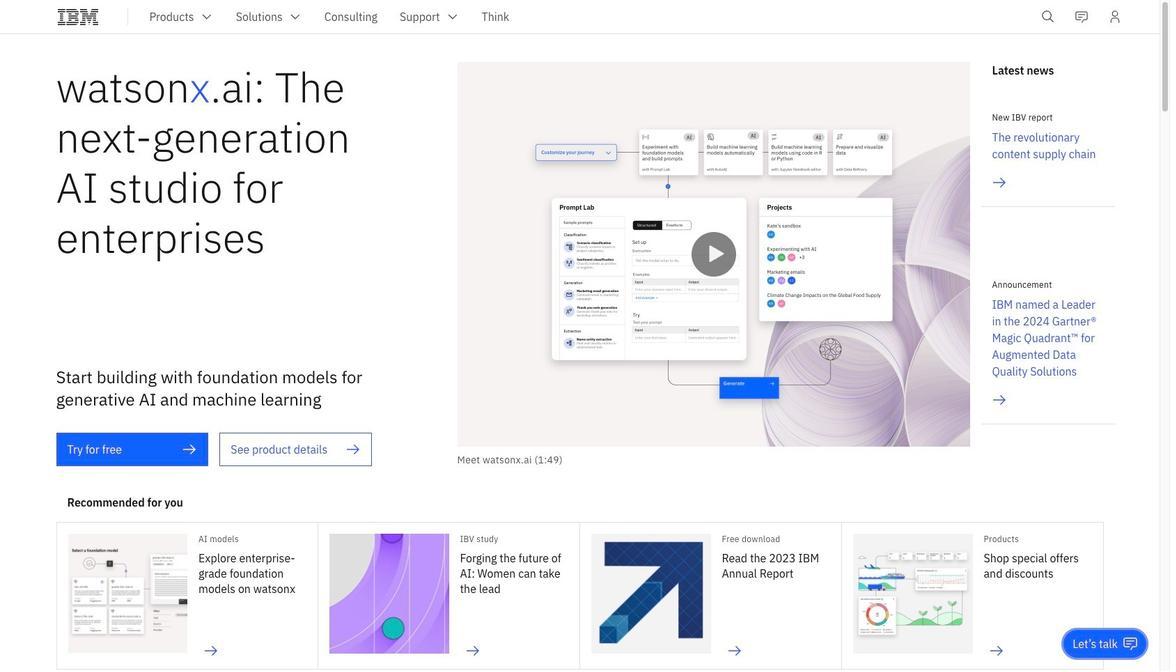 Task type: describe. For each thing, give the bounding box(es) containing it.
let's talk element
[[1073, 636, 1118, 652]]



